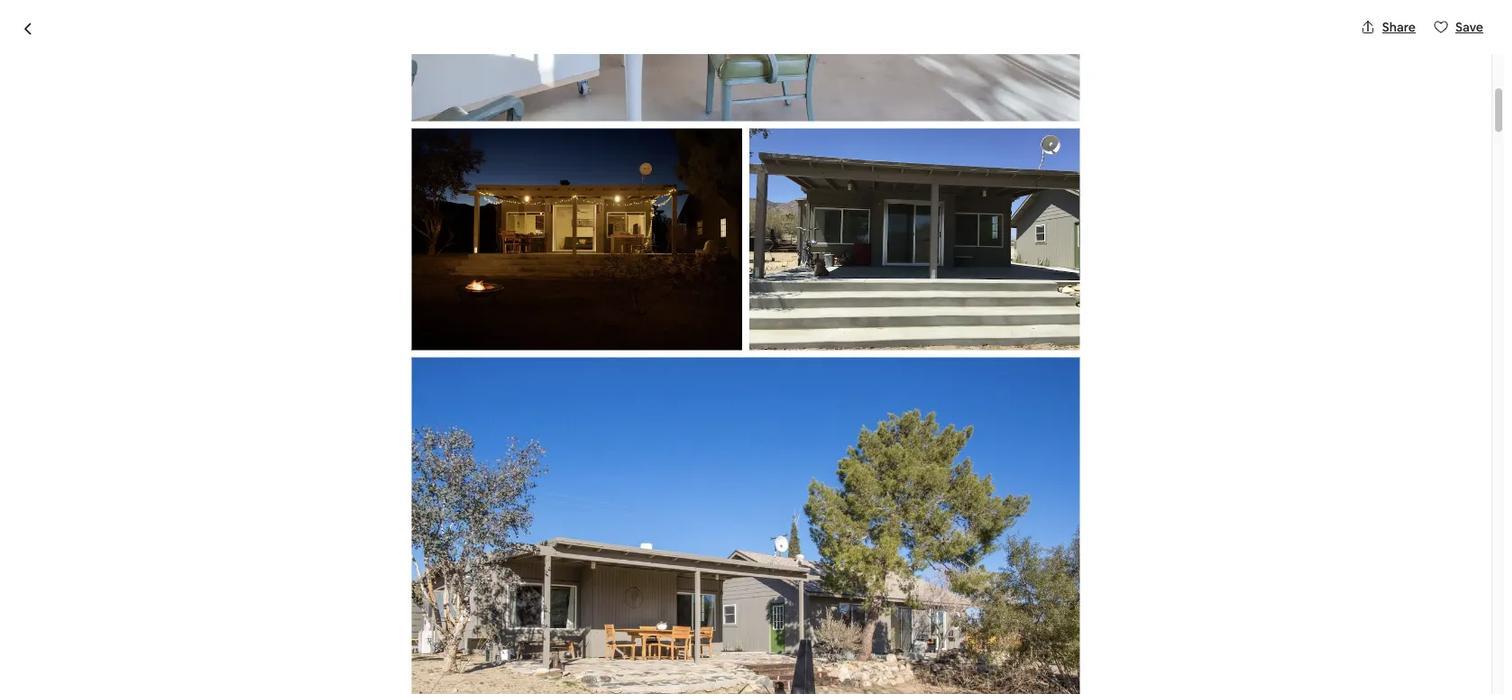 Task type: describe. For each thing, give the bounding box(es) containing it.
$450 for $450 x 5 nights
[[937, 544, 971, 563]]

next
[[531, 571, 561, 589]]

bedroom/one
[[520, 592, 612, 611]]

free
[[299, 489, 328, 507]]

staff.
[[497, 450, 525, 466]]

1 vertical spatial before
[[974, 639, 1020, 657]]

in
[[384, 450, 394, 466]]

be
[[1068, 507, 1084, 523]]

airbnb service fee
[[937, 577, 1058, 595]]

bungalow
[[300, 263, 392, 289]]

guest
[[752, 614, 792, 633]]

ft.
[[496, 614, 511, 633]]

can
[[323, 450, 344, 466]]

reserve
[[1055, 461, 1110, 480]]

that's
[[395, 389, 428, 405]]

cancellation
[[332, 489, 414, 507]]

is
[[342, 614, 352, 633]]

nights
[[996, 544, 1037, 563]]

2 tree from the left
[[632, 571, 662, 589]]

workspace
[[373, 366, 448, 384]]

a
[[299, 389, 308, 405]]

building
[[448, 450, 494, 466]]

total
[[937, 639, 971, 657]]

wifi
[[372, 389, 393, 405]]

4/3/2024
[[948, 357, 1002, 373]]

during
[[442, 636, 485, 654]]

fi.
[[315, 614, 327, 633]]

full
[[721, 592, 741, 611]]

$450 night
[[937, 287, 1022, 313]]

any
[[671, 614, 694, 633]]

night
[[988, 292, 1022, 311]]

you won't be charged yet
[[1009, 507, 1156, 523]]

save button
[[1427, 12, 1491, 42]]

you for you won't be charged yet
[[1009, 507, 1030, 523]]

with inside joshua tree highlands artist ranch located next to joshua tree national park. the highlands artist ranch includes a one bedroom/one bath cabin with full kitchen, patio, & wi-fi. it is adjacent to a 900 sq. ft. art studio equipped for any project. guest have use of our new art lab library during their stay.
[[689, 592, 718, 611]]

working.
[[516, 389, 566, 405]]

the
[[241, 592, 266, 611]]

of
[[267, 636, 281, 654]]

you can check in with the building staff.
[[299, 450, 525, 466]]

share
[[1383, 19, 1417, 35]]

use
[[241, 636, 264, 654]]

0 vertical spatial to
[[564, 571, 579, 589]]

1 vertical spatial to
[[416, 614, 431, 633]]

4
[[511, 489, 520, 507]]

0 vertical spatial artist
[[393, 571, 430, 589]]

bath
[[616, 592, 646, 611]]

free cancellation before march 4
[[299, 489, 520, 507]]

1 tree from the left
[[291, 571, 321, 589]]

suited
[[458, 389, 494, 405]]

dedicated workspace a room with wifi that's well-suited for working.
[[299, 366, 566, 405]]

wi-
[[295, 614, 315, 633]]

adjacent
[[355, 614, 413, 633]]

entire bungalow hosted by frederick 3 beds · 2 baths
[[241, 263, 582, 313]]

fee
[[1036, 577, 1058, 595]]

includes
[[423, 592, 478, 611]]

1 joshua from the left
[[241, 571, 288, 589]]

baths
[[453, 295, 490, 313]]

new
[[310, 636, 338, 654]]

0 vertical spatial ranch
[[434, 571, 474, 589]]

national
[[665, 571, 720, 589]]

highlands artist ranch image 4 image
[[1006, 0, 1251, 56]]

with for workspace
[[344, 389, 369, 405]]

library
[[393, 636, 439, 654]]

entire
[[241, 263, 296, 289]]

1 vertical spatial ranch
[[379, 592, 420, 611]]



Task type: locate. For each thing, give the bounding box(es) containing it.
before right the total
[[974, 639, 1020, 657]]

you left can on the bottom of page
[[299, 450, 320, 466]]

march
[[466, 489, 508, 507]]

1 horizontal spatial artist
[[393, 571, 430, 589]]

a left 900
[[434, 614, 442, 633]]

joshua
[[241, 571, 288, 589], [582, 571, 629, 589]]

1 horizontal spatial ranch
[[434, 571, 474, 589]]

2 horizontal spatial with
[[689, 592, 718, 611]]

learn more about the host, frederick. image
[[780, 264, 830, 315], [780, 264, 830, 315]]

0 vertical spatial you
[[299, 450, 320, 466]]

with left the wifi
[[344, 389, 369, 405]]

1 vertical spatial artist
[[338, 592, 376, 611]]

ranch up adjacent on the left of page
[[379, 592, 420, 611]]

0 horizontal spatial joshua
[[241, 571, 288, 589]]

the
[[425, 450, 445, 466]]

joshua up the bath
[[582, 571, 629, 589]]

room
[[310, 389, 341, 405]]

to
[[564, 571, 579, 589], [416, 614, 431, 633]]

one
[[492, 592, 517, 611]]

with right in at bottom left
[[397, 450, 422, 466]]

1 vertical spatial you
[[1009, 507, 1030, 523]]

1 $450 from the top
[[937, 287, 984, 313]]

highlands
[[324, 571, 390, 589], [269, 592, 335, 611]]

check
[[347, 450, 382, 466]]

with for can
[[397, 450, 422, 466]]

$450 left night
[[937, 287, 984, 313]]

joshua up the
[[241, 571, 288, 589]]

you
[[299, 450, 320, 466], [1009, 507, 1030, 523]]

patio,
[[241, 614, 278, 633]]

4/3/2024 button
[[937, 333, 1228, 384]]

it
[[330, 614, 339, 633]]

1 vertical spatial with
[[397, 450, 422, 466]]

0 vertical spatial before
[[417, 489, 463, 507]]

2 vertical spatial with
[[689, 592, 718, 611]]

total before taxes
[[937, 639, 1060, 657]]

highlands up is
[[324, 571, 390, 589]]

with down national
[[689, 592, 718, 611]]

cabin
[[649, 592, 686, 611]]

taxes
[[1023, 639, 1060, 657]]

dedicated
[[299, 366, 370, 384]]

5
[[985, 544, 993, 563]]

0 vertical spatial highlands
[[324, 571, 390, 589]]

0 horizontal spatial you
[[299, 450, 320, 466]]

with
[[344, 389, 369, 405], [397, 450, 422, 466], [689, 592, 718, 611]]

0 horizontal spatial tree
[[291, 571, 321, 589]]

highlands up wi-
[[269, 592, 335, 611]]

airbnb
[[937, 577, 982, 595]]

1 horizontal spatial tree
[[632, 571, 662, 589]]

0 vertical spatial for
[[497, 389, 514, 405]]

for
[[497, 389, 514, 405], [648, 614, 668, 633]]

before
[[417, 489, 463, 507], [974, 639, 1020, 657]]

dialog
[[0, 0, 1506, 695]]

1 horizontal spatial joshua
[[582, 571, 629, 589]]

tree
[[291, 571, 321, 589], [632, 571, 662, 589]]

0 horizontal spatial to
[[416, 614, 431, 633]]

$450 for $450 night
[[937, 287, 984, 313]]

artist up is
[[338, 592, 376, 611]]

900
[[445, 614, 471, 633]]

save
[[1456, 19, 1484, 35]]

highlands artist ranch image 3 image
[[753, 63, 999, 235]]

0 horizontal spatial before
[[417, 489, 463, 507]]

their
[[488, 636, 519, 654]]

project.
[[697, 614, 749, 633]]

kitchen,
[[744, 592, 796, 611]]

1 horizontal spatial before
[[974, 639, 1020, 657]]

our
[[284, 636, 306, 654]]

have
[[796, 614, 827, 633]]

main studio image
[[241, 0, 746, 235], [412, 0, 1081, 122], [412, 0, 1081, 122]]

1 horizontal spatial you
[[1009, 507, 1030, 523]]

hosted
[[396, 263, 462, 289]]

stay.
[[522, 636, 552, 654]]

0 horizontal spatial ranch
[[379, 592, 420, 611]]

1 vertical spatial $450
[[937, 544, 971, 563]]

studio
[[537, 614, 578, 633]]

0 horizontal spatial artist
[[338, 592, 376, 611]]

airbnb service fee button
[[937, 577, 1058, 595]]

1 vertical spatial for
[[648, 614, 668, 633]]

a
[[481, 592, 488, 611], [434, 614, 442, 633]]

1 horizontal spatial a
[[481, 592, 488, 611]]

$450 x 5 nights button
[[937, 544, 1037, 563]]

park.
[[723, 571, 755, 589]]

2 $450 from the top
[[937, 544, 971, 563]]

highlands artist ranch image 5 image
[[1006, 63, 1251, 235]]

ranch up includes
[[434, 571, 474, 589]]

listing image 4 image
[[412, 358, 1081, 695], [412, 358, 1081, 695]]

1 horizontal spatial to
[[564, 571, 579, 589]]

yet
[[1137, 507, 1156, 523]]

for down cabin
[[648, 614, 668, 633]]

equipped
[[581, 614, 645, 633]]

sq.
[[474, 614, 493, 633]]

you left won't
[[1009, 507, 1030, 523]]

to up the bedroom/one
[[564, 571, 579, 589]]

art
[[514, 614, 533, 633]]

0 horizontal spatial for
[[497, 389, 514, 405]]

by frederick
[[466, 263, 582, 289]]

0 horizontal spatial a
[[434, 614, 442, 633]]

0 horizontal spatial with
[[344, 389, 369, 405]]

·
[[435, 295, 438, 313]]

dialog containing share
[[0, 0, 1506, 695]]

ranch
[[434, 571, 474, 589], [379, 592, 420, 611]]

listing image 3 image
[[750, 129, 1081, 350], [750, 129, 1081, 350]]

service
[[985, 577, 1033, 595]]

lab
[[366, 636, 390, 654]]

to up library
[[416, 614, 431, 633]]

2
[[441, 295, 450, 313]]

before down the
[[417, 489, 463, 507]]

artist
[[393, 571, 430, 589], [338, 592, 376, 611]]

charged
[[1086, 507, 1135, 523]]

well-
[[431, 389, 458, 405]]

0 vertical spatial a
[[481, 592, 488, 611]]

beds
[[399, 295, 432, 313]]

1 vertical spatial a
[[434, 614, 442, 633]]

won't
[[1033, 507, 1066, 523]]

0 vertical spatial $450
[[937, 287, 984, 313]]

you for you can check in with the building staff.
[[299, 450, 320, 466]]

reserve button
[[937, 449, 1228, 492]]

for inside dedicated workspace a room with wifi that's well-suited for working.
[[497, 389, 514, 405]]

1 horizontal spatial for
[[648, 614, 668, 633]]

1 vertical spatial highlands
[[269, 592, 335, 611]]

3
[[387, 295, 396, 313]]

tree up wi-
[[291, 571, 321, 589]]

x
[[974, 544, 981, 563]]

for inside joshua tree highlands artist ranch located next to joshua tree national park. the highlands artist ranch includes a one bedroom/one bath cabin with full kitchen, patio, & wi-fi. it is adjacent to a 900 sq. ft. art studio equipped for any project. guest have use of our new art lab library during their stay.
[[648, 614, 668, 633]]

2 joshua from the left
[[582, 571, 629, 589]]

a left one
[[481, 592, 488, 611]]

joshua tree highlands artist ranch located next to joshua tree national park. the highlands artist ranch includes a one bedroom/one bath cabin with full kitchen, patio, & wi-fi. it is adjacent to a 900 sq. ft. art studio equipped for any project. guest have use of our new art lab library during their stay.
[[241, 571, 830, 654]]

tree up the bath
[[632, 571, 662, 589]]

$450
[[937, 287, 984, 313], [937, 544, 971, 563]]

for right suited
[[497, 389, 514, 405]]

with inside dedicated workspace a room with wifi that's well-suited for working.
[[344, 389, 369, 405]]

highlands artist ranch cottage image
[[753, 0, 999, 56], [412, 129, 743, 350], [412, 129, 743, 350]]

$450 x 5 nights
[[937, 544, 1037, 563]]

art
[[341, 636, 363, 654]]

artist up includes
[[393, 571, 430, 589]]

located
[[478, 571, 528, 589]]

$450 left x
[[937, 544, 971, 563]]

&
[[281, 614, 291, 633]]

1 horizontal spatial with
[[397, 450, 422, 466]]

share button
[[1354, 12, 1424, 42]]

0 vertical spatial with
[[344, 389, 369, 405]]



Task type: vqa. For each thing, say whether or not it's contained in the screenshot.
the 2 guests button
no



